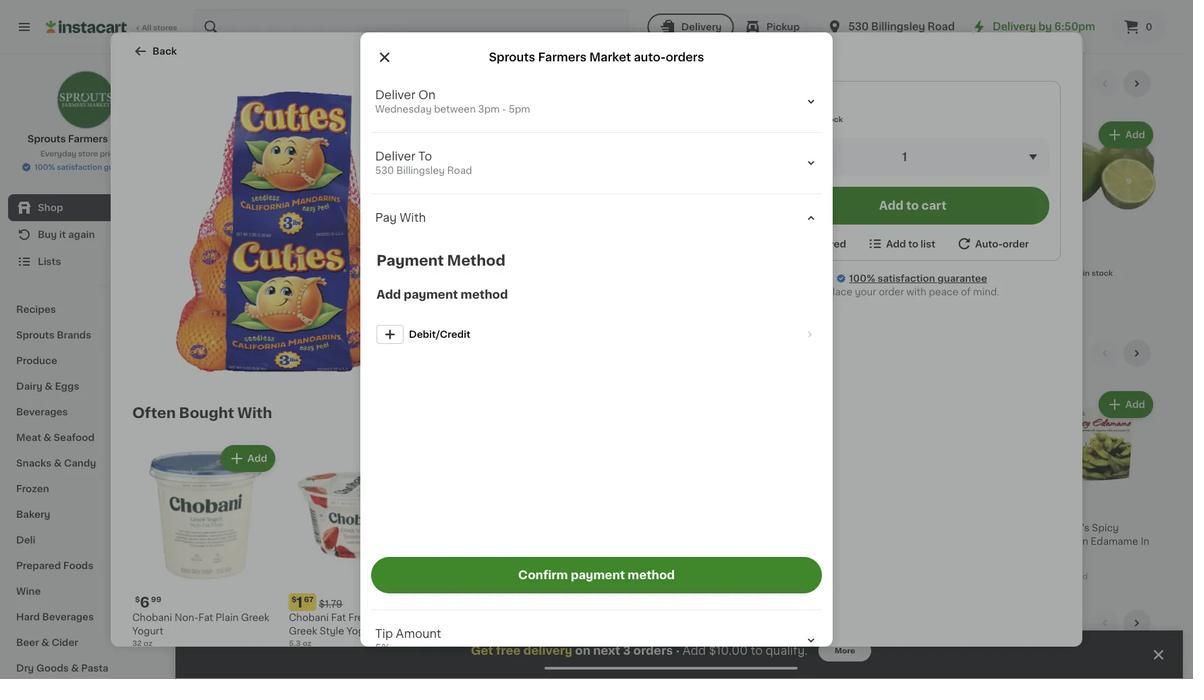 Task type: vqa. For each thing, say whether or not it's contained in the screenshot.
2nd Fresh from the bottom of the page
yes



Task type: locate. For each thing, give the bounding box(es) containing it.
1 horizontal spatial road
[[928, 22, 955, 32]]

100% satisfaction guarantee
[[34, 164, 143, 171], [849, 274, 987, 283]]

adding
[[679, 550, 705, 557]]

2 vertical spatial sprouts
[[16, 331, 54, 340]]

on
[[723, 560, 732, 568], [575, 645, 590, 657]]

0 horizontal spatial /
[[225, 267, 228, 274]]

stores
[[153, 24, 177, 31]]

auto- for market
[[634, 52, 666, 63]]

$1.79
[[319, 600, 342, 609]]

by
[[1039, 22, 1052, 32]]

0 vertical spatial guarantee
[[104, 164, 143, 171]]

organic down 'saved' button
[[805, 253, 843, 263]]

1 horizontal spatial /
[[347, 267, 350, 274]]

ct down "$ 1 50"
[[328, 537, 336, 544]]

2 item carousel region from the top
[[202, 340, 1156, 599]]

1 vertical spatial billingsley
[[396, 166, 445, 175]]

1 inside organic cucumber 1 ct
[[323, 537, 326, 544]]

1 vertical spatial you
[[421, 571, 435, 579]]

buy
[[38, 230, 57, 240]]

seafood
[[54, 433, 94, 443]]

$
[[205, 236, 210, 244], [326, 236, 331, 244], [928, 236, 933, 244], [205, 506, 210, 514], [326, 506, 331, 514], [135, 596, 140, 604], [292, 596, 296, 604], [448, 596, 453, 604], [605, 596, 610, 604]]

0 vertical spatial item
[[563, 103, 584, 112]]

1 horizontal spatial your
[[855, 287, 876, 297]]

sprouts farmers market logo image
[[56, 70, 116, 130], [421, 122, 439, 140]]

ct down $ 2 49
[[207, 537, 215, 544]]

items down "schedule"
[[453, 126, 480, 136]]

/
[[225, 267, 228, 274], [347, 267, 350, 274]]

sprouts up "auto-order items set a schedule to receive this item regularly."
[[489, 52, 535, 63]]

cancel.
[[437, 571, 464, 579]]

6:50pm
[[1054, 22, 1095, 32]]

each (est.) for banana
[[357, 235, 415, 245]]

farmers inside sprouts farmers market auto-orders 'dialog'
[[538, 52, 587, 63]]

agree
[[466, 560, 487, 568]]

orders down delivery button
[[666, 52, 704, 63]]

yogurt inside $ 1 67 $1.79 chobani fat free strawberry greek style yogurt 5.3 oz
[[347, 627, 378, 636]]

beverages link
[[8, 399, 164, 425]]

1 horizontal spatial with
[[400, 212, 426, 224]]

4 down between
[[444, 126, 451, 136]]

1 horizontal spatial each (est.)
[[357, 235, 415, 245]]

1 horizontal spatial 32 oz
[[602, 640, 622, 647]]

1 each (est.) from the left
[[237, 235, 295, 245]]

meat & seafood
[[16, 433, 94, 443]]

main content containing fresh fruit
[[175, 54, 1183, 680]]

organic non-gmo up $0.32 each (estimated) element
[[204, 221, 279, 228]]

6 down confirm payment method
[[610, 595, 619, 610]]

main content
[[175, 54, 1183, 680]]

between
[[434, 105, 476, 114]]

1 horizontal spatial 100% satisfaction guarantee
[[849, 274, 987, 283]]

32 oz right delivery
[[602, 640, 622, 647]]

& left eggs
[[45, 382, 53, 391]]

service type group
[[647, 13, 811, 40]]

& inside beer & cider link
[[41, 638, 49, 648]]

0 vertical spatial 100%
[[34, 164, 55, 171]]

item inside by adding this auto-order to cart, you agree to recurring charges for this item to any valid payment method on file until you cancel. price shown is per unit.
[[594, 560, 610, 568]]

1 horizontal spatial about
[[323, 277, 346, 285]]

each right 0.41
[[253, 277, 271, 285]]

farmers for sprouts farmers market auto-orders
[[538, 52, 587, 63]]

& right meat on the left bottom of the page
[[43, 433, 51, 443]]

1 vertical spatial item carousel region
[[202, 340, 1156, 599]]

1 vertical spatial payment
[[656, 560, 690, 568]]

2 fresh from the top
[[202, 346, 244, 361]]

with right pay
[[400, 212, 426, 224]]

for
[[566, 560, 576, 568]]

/ inside organic banana $0.79 / lb about 0.41 lb each
[[225, 267, 228, 274]]

auto- for this
[[723, 550, 743, 557]]

& inside meat & seafood link
[[43, 433, 51, 443]]

pickup
[[766, 22, 800, 32]]

1 horizontal spatial on
[[723, 560, 732, 568]]

spicy
[[1092, 523, 1119, 533]]

$ inside $ 0 25
[[326, 236, 331, 244]]

1 vertical spatial container
[[589, 550, 625, 557]]

0 vertical spatial fresh
[[202, 77, 244, 91]]

3 item carousel region from the top
[[202, 610, 1156, 680]]

organic up 50
[[324, 491, 355, 498]]

$ inside $ 1 67 $1.79 chobani fat free strawberry greek style yogurt 5.3 oz
[[292, 596, 296, 604]]

gmo up 'celery'
[[259, 491, 279, 498]]

auto- inside "auto-order items set a schedule to receive this item regularly."
[[421, 83, 463, 97]]

/ up 0.41
[[225, 267, 228, 274]]

1 vertical spatial 100%
[[849, 274, 875, 283]]

items inside "auto-order items set a schedule to receive this item regularly."
[[507, 83, 549, 97]]

1 vertical spatial 2
[[210, 505, 219, 520]]

fresh for fresh fruit
[[202, 77, 244, 91]]

$ 6 99
[[135, 595, 161, 610], [605, 595, 631, 610]]

meat & seafood link
[[8, 425, 164, 451]]

fresh up 'bought'
[[202, 346, 244, 361]]

product group containing 6.5 oz container
[[564, 389, 674, 571]]

container inside organic raspberries 6 oz container
[[823, 267, 859, 274]]

1 vertical spatial method
[[692, 560, 721, 568]]

item carousel region
[[202, 70, 1156, 329], [202, 340, 1156, 599], [202, 610, 1156, 680]]

1 inside organic celery 1 ct
[[202, 537, 206, 544]]

0 horizontal spatial sprouts farmers market logo image
[[56, 70, 116, 130]]

& right "beer"
[[41, 638, 49, 648]]

1 vertical spatial sprouts
[[28, 134, 66, 144]]

auto-order
[[975, 239, 1029, 249]]

market for sprouts farmers market
[[110, 134, 145, 144]]

0 horizontal spatial about
[[202, 277, 225, 285]]

auto- right 75
[[975, 239, 1003, 249]]

oz left get at the bottom left
[[457, 640, 466, 647]]

1 (est.) from the left
[[266, 235, 295, 245]]

2 fat from the left
[[331, 613, 346, 623]]

farmers
[[538, 52, 587, 63], [68, 134, 108, 144]]

fresh left the fruit
[[202, 77, 244, 91]]

32 up dry goods & pasta 'link'
[[132, 640, 142, 647]]

receive
[[506, 103, 540, 112]]

non- up $3.88 original price: $4.49 element
[[842, 221, 862, 228]]

0 horizontal spatial 3
[[453, 102, 459, 111]]

0 horizontal spatial 4
[[444, 126, 451, 136]]

sprouts farmers market logo image up the sprouts farmers market
[[56, 70, 116, 130]]

many inside 0 lime many in stock
[[1060, 269, 1081, 277]]

market
[[589, 52, 631, 63], [110, 134, 145, 144]]

market inside 'dialog'
[[589, 52, 631, 63]]

ct inside medium hass avocado 1 ct
[[448, 267, 456, 274]]

1 down $ 2 49
[[202, 537, 206, 544]]

0 vertical spatial 4
[[444, 126, 451, 136]]

each
[[237, 235, 263, 245], [357, 235, 384, 245], [253, 277, 271, 285], [375, 277, 393, 285], [737, 547, 755, 555]]

raspberries
[[845, 253, 902, 263]]

each (est.) down pay
[[357, 235, 415, 245]]

farmers inside sprouts farmers market link
[[68, 134, 108, 144]]

stock inside product group
[[248, 550, 269, 557]]

sprouts farmers market logo image for sprouts
[[56, 70, 116, 130]]

0 vertical spatial auto-
[[421, 83, 463, 97]]

fresh vegetables
[[202, 346, 332, 361]]

1 item carousel region from the top
[[202, 70, 1156, 329]]

method inside by adding this auto-order to cart, you agree to recurring charges for this item to any valid payment method on file until you cancel. price shown is per unit.
[[692, 560, 721, 568]]

gmo
[[259, 221, 279, 228], [862, 221, 882, 228], [259, 491, 279, 498], [380, 491, 400, 498], [826, 491, 846, 498]]

instacart logo image
[[46, 19, 127, 35]]

$ 6 99 down confirm payment method
[[605, 595, 631, 610]]

each (est.) inside $0.32 each (estimated) element
[[237, 235, 295, 245]]

frozen
[[16, 484, 49, 494]]

1 down "$ 1 50"
[[323, 537, 326, 544]]

1 32 oz from the left
[[445, 640, 466, 647]]

0 vertical spatial farmers
[[538, 52, 587, 63]]

100% inside button
[[34, 164, 55, 171]]

100% satisfaction guarantee inside button
[[34, 164, 143, 171]]

oz left •
[[613, 640, 622, 647]]

more button
[[819, 640, 871, 662]]

many down $5.99
[[790, 116, 811, 123]]

delivery inside button
[[681, 22, 722, 32]]

payment for confirm payment method
[[571, 570, 625, 581]]

2 banana from the left
[[323, 253, 358, 263]]

1 horizontal spatial you
[[450, 560, 464, 568]]

about down $0.59
[[323, 277, 346, 285]]

order inside by adding this auto-order to cart, you agree to recurring charges for this item to any valid payment method on file until you cancel. price shown is per unit.
[[743, 550, 763, 557]]

$ 6 99 up chobani non-fat plain greek yogurt 32 oz
[[135, 595, 161, 610]]

with
[[906, 287, 926, 297]]

1 vertical spatial this
[[707, 550, 721, 557]]

0 vertical spatial method
[[461, 289, 508, 301]]

1 vertical spatial 4
[[453, 595, 463, 610]]

0 vertical spatial items
[[507, 83, 549, 97]]

non-gmo
[[806, 491, 846, 498]]

$ inside $ 0 75
[[928, 236, 933, 244]]

& left pasta
[[71, 664, 79, 673]]

get free delivery on next 3 orders • add $10.00 to qualify.
[[471, 645, 808, 657]]

$10.00
[[709, 645, 748, 657]]

billingsley inside deliver to 530 billingsley road
[[396, 166, 445, 175]]

place your order with peace of mind.
[[826, 287, 999, 297]]

530
[[848, 22, 869, 32], [375, 166, 394, 175]]

0 vertical spatial billingsley
[[871, 22, 925, 32]]

lb
[[461, 102, 470, 111], [230, 267, 237, 274], [352, 267, 359, 274], [244, 277, 251, 285], [366, 277, 373, 285], [728, 547, 735, 555]]

product group
[[202, 119, 312, 303], [323, 119, 433, 303], [443, 119, 553, 292], [564, 119, 674, 292], [685, 119, 794, 276], [805, 119, 915, 276], [926, 119, 1035, 281], [1046, 119, 1156, 281], [202, 389, 312, 562], [564, 389, 674, 571], [1046, 389, 1156, 585], [132, 443, 278, 649], [202, 659, 312, 680], [323, 659, 433, 680], [443, 659, 553, 680], [564, 659, 674, 680], [685, 659, 794, 680], [805, 659, 915, 680], [926, 659, 1035, 680], [1046, 659, 1156, 680]]

32 oz for 4
[[445, 640, 466, 647]]

many down lime
[[1060, 269, 1081, 277]]

auto- up file
[[723, 550, 743, 557]]

produce link
[[8, 348, 164, 374]]

deliver to 530 billingsley road
[[375, 151, 472, 175]]

0 inside 0 lime many in stock
[[1054, 236, 1064, 250]]

this inside "auto-order items set a schedule to receive this item regularly."
[[543, 103, 560, 112]]

ct inside organic celery 1 ct
[[207, 537, 215, 544]]

0 for $ 0 75
[[933, 236, 943, 250]]

-
[[502, 105, 506, 114]]

0 horizontal spatial method
[[461, 289, 508, 301]]

method down valid
[[628, 570, 675, 581]]

non- left best in the bottom of the page
[[175, 613, 198, 623]]

to inside treatment tracker modal dialog
[[751, 645, 763, 657]]

farmers up "auto-order items set a schedule to receive this item regularly."
[[538, 52, 587, 63]]

32 oz
[[445, 640, 466, 647], [602, 640, 622, 647]]

(est.) up organic banana $0.79 / lb about 0.41 lb each
[[266, 235, 295, 245]]

this down the
[[578, 560, 592, 568]]

100% satisfaction guarantee button
[[21, 159, 151, 173]]

32 oz for 6
[[602, 640, 622, 647]]

organic down $ 2 49
[[202, 523, 240, 533]]

1 horizontal spatial chobani
[[289, 613, 329, 623]]

fresh for fresh vegetables
[[202, 346, 244, 361]]

everyday store prices
[[40, 150, 124, 158]]

& for snacks
[[54, 459, 62, 468]]

delivery
[[993, 22, 1036, 32], [681, 22, 722, 32]]

1 horizontal spatial farmers
[[538, 52, 587, 63]]

2 (est.) from the left
[[387, 235, 415, 245]]

32 inside chobani non-fat plain greek yogurt 32 oz
[[132, 640, 142, 647]]

2 horizontal spatial 99
[[621, 596, 631, 604]]

container up place at right top
[[823, 267, 859, 274]]

99 down the any in the right of the page
[[621, 596, 631, 604]]

$1.67 original price: $1.79 element
[[289, 594, 435, 611]]

$ down the cancel.
[[448, 596, 453, 604]]

2 vertical spatial method
[[628, 570, 675, 581]]

$ inside "$ 1 50"
[[326, 506, 331, 514]]

chobani inside $ 1 67 $1.79 chobani fat free strawberry greek style yogurt 5.3 oz
[[289, 613, 329, 623]]

payment
[[377, 253, 444, 268]]

1 vertical spatial market
[[110, 134, 145, 144]]

6 inside organic raspberries 6 oz container
[[805, 267, 810, 274]]

ct for celery
[[207, 537, 215, 544]]

to up shown
[[489, 560, 496, 568]]

1 horizontal spatial $ 6 99
[[605, 595, 631, 610]]

99 down the price
[[464, 596, 475, 604]]

your right place at right top
[[855, 287, 876, 297]]

0 horizontal spatial payment
[[404, 289, 458, 301]]

1 horizontal spatial auto-
[[634, 52, 666, 63]]

the
[[573, 550, 586, 557]]

items
[[507, 83, 549, 97], [453, 126, 480, 136]]

price
[[466, 571, 485, 579]]

0 horizontal spatial 99
[[151, 596, 161, 604]]

0 vertical spatial sprouts
[[489, 52, 535, 63]]

add button for organic raspberries
[[859, 123, 911, 147]]

each (est.) for organic banana
[[237, 235, 295, 245]]

& inside snacks & candy link
[[54, 459, 62, 468]]

0 horizontal spatial satisfaction
[[57, 164, 102, 171]]

a
[[439, 103, 445, 112]]

(est.)
[[266, 235, 295, 245], [387, 235, 415, 245]]

add inside sprouts farmers market auto-orders 'dialog'
[[377, 289, 401, 301]]

each up organic banana $0.79 / lb about 0.41 lb each
[[237, 235, 263, 245]]

1 vertical spatial farmers
[[68, 134, 108, 144]]

100% down the raspberries
[[849, 274, 875, 283]]

auto- inside sprouts farmers market auto-orders 'dialog'
[[634, 52, 666, 63]]

2 horizontal spatial method
[[692, 560, 721, 568]]

& inside dairy & eggs link
[[45, 382, 53, 391]]

organic up '49'
[[204, 491, 234, 498]]

guarantee up of
[[937, 274, 987, 283]]

buy it again
[[38, 230, 95, 240]]

sprouts
[[489, 52, 535, 63], [28, 134, 66, 144], [16, 331, 54, 340]]

organic inside organic raspberries 6 oz container
[[805, 253, 843, 263]]

fresh fruit
[[202, 77, 283, 91]]

organic non-gmo up '49'
[[204, 491, 279, 498]]

snacks & candy
[[16, 459, 96, 468]]

ct inside organic cucumber 1 ct
[[328, 537, 336, 544]]

1 vertical spatial satisfaction
[[877, 274, 935, 283]]

2 32 oz from the left
[[602, 640, 622, 647]]

2 horizontal spatial ct
[[448, 267, 456, 274]]

guarantee down prices at the left
[[104, 164, 143, 171]]

100% satisfaction guarantee up with
[[849, 274, 987, 283]]

0 horizontal spatial 6
[[140, 595, 150, 610]]

oz right 5.3
[[303, 640, 311, 647]]

medium hass avocado 1 ct
[[443, 253, 552, 274]]

1 inside $ 1 67 $1.79 chobani fat free strawberry greek style yogurt 5.3 oz
[[296, 595, 303, 610]]

to right $10.00
[[751, 645, 763, 657]]

2 chobani from the left
[[289, 613, 329, 623]]

banana inside banana $0.59 / lb about 0.43 lb each
[[323, 253, 358, 263]]

2 down every
[[451, 220, 457, 229]]

order up until
[[743, 550, 763, 557]]

each inside organic banana $0.79 / lb about 0.41 lb each
[[253, 277, 271, 285]]

0 horizontal spatial $ 6 99
[[135, 595, 161, 610]]

6
[[805, 267, 810, 274], [140, 595, 150, 610], [610, 595, 619, 610]]

$4.99 element
[[1046, 504, 1156, 521]]

bakery
[[16, 510, 50, 520]]

sprouts farmers market logo image inside auto-order more items dialog
[[421, 122, 439, 140]]

(est.) inside $0.25 each (estimated) element
[[387, 235, 415, 245]]

delivery inside 'link'
[[993, 22, 1036, 32]]

delivery button
[[647, 13, 734, 40]]

item
[[563, 103, 584, 112], [594, 560, 610, 568]]

about
[[202, 277, 225, 285], [323, 277, 346, 285], [685, 547, 707, 555]]

0 vertical spatial this
[[543, 103, 560, 112]]

2 vertical spatial payment
[[571, 570, 625, 581]]

0 horizontal spatial container
[[589, 550, 625, 557]]

many in stock down $5.99
[[790, 116, 843, 123]]

best
[[202, 616, 237, 631]]

0 vertical spatial container
[[823, 267, 859, 274]]

many down 'method'
[[457, 280, 478, 288]]

greek
[[241, 613, 269, 623], [289, 627, 317, 636]]

1 vertical spatial 3
[[623, 645, 631, 657]]

0 horizontal spatial auto-
[[483, 550, 504, 557]]

many down 0.43
[[336, 291, 358, 298]]

each (est.) inside $0.25 each (estimated) element
[[357, 235, 415, 245]]

organic cilantro
[[805, 523, 882, 533]]

container up .
[[589, 550, 625, 557]]

1 horizontal spatial 530
[[848, 22, 869, 32]]

satisfaction down everyday store prices
[[57, 164, 102, 171]]

•
[[676, 646, 680, 656]]

$ 0 32
[[205, 236, 231, 250]]

orders left •
[[633, 645, 673, 657]]

0 for $ 0 32
[[210, 236, 220, 250]]

2 yogurt from the left
[[347, 627, 378, 636]]

0.43
[[347, 277, 364, 285]]

greek up 5.3
[[289, 627, 317, 636]]

1 / from the left
[[225, 267, 228, 274]]

1 yogurt from the left
[[132, 627, 163, 636]]

brands
[[57, 331, 91, 340]]

0 horizontal spatial 100%
[[34, 164, 55, 171]]

0 horizontal spatial item
[[563, 103, 584, 112]]

2 horizontal spatial 6
[[805, 267, 810, 274]]

sprouts up everyday
[[28, 134, 66, 144]]

5.3
[[289, 640, 301, 647]]

2 inside deliver every every 2 weeks
[[451, 220, 457, 229]]

1 horizontal spatial sprouts farmers market logo image
[[421, 122, 439, 140]]

organic inside organic banana $0.79 / lb about 0.41 lb each
[[202, 253, 240, 263]]

5pm
[[509, 105, 530, 114]]

$ left 67
[[292, 596, 296, 604]]

1 vertical spatial with
[[237, 406, 272, 420]]

0 horizontal spatial market
[[110, 134, 145, 144]]

1 vertical spatial 530
[[375, 166, 394, 175]]

1 vertical spatial deliver
[[375, 151, 415, 162]]

2 horizontal spatial this
[[707, 550, 721, 557]]

99 up chobani non-fat plain greek yogurt 32 oz
[[151, 596, 161, 604]]

1 horizontal spatial item
[[594, 560, 610, 568]]

0 vertical spatial you
[[450, 560, 464, 568]]

& for beer
[[41, 638, 49, 648]]

0 vertical spatial greek
[[241, 613, 269, 623]]

this right receive at the left top
[[543, 103, 560, 112]]

on left next
[[575, 645, 590, 657]]

$ 2 49
[[205, 505, 231, 520]]

on inside by adding this auto-order to cart, you agree to recurring charges for this item to any valid payment method on file until you cancel. price shown is per unit.
[[723, 560, 732, 568]]

gmo for organic banana
[[259, 221, 279, 228]]

your inside auto-order more items dialog
[[463, 550, 481, 557]]

0 horizontal spatial you
[[421, 571, 435, 579]]

2 / from the left
[[347, 267, 350, 274]]

1 chobani from the left
[[132, 613, 172, 623]]

about inside banana $0.59 / lb about 0.43 lb each
[[323, 277, 346, 285]]

32 up organic banana $0.79 / lb about 0.41 lb each
[[222, 236, 231, 244]]

vegetables
[[248, 346, 332, 361]]

1 horizontal spatial method
[[628, 570, 675, 581]]

2 each (est.) from the left
[[357, 235, 415, 245]]

stock inside 0 lime many in stock
[[1092, 269, 1113, 277]]

beer & cider link
[[8, 630, 164, 656]]

/ up 0.43
[[347, 267, 350, 274]]

0 vertical spatial on
[[723, 560, 732, 568]]

method inside button
[[628, 570, 675, 581]]

ct down medium
[[448, 267, 456, 274]]

1 horizontal spatial this
[[578, 560, 592, 568]]

farmers for sprouts farmers market
[[68, 134, 108, 144]]

organic inside organic celery 1 ct
[[202, 523, 240, 533]]

6 up chobani non-fat plain greek yogurt 32 oz
[[140, 595, 150, 610]]

often bought with
[[132, 406, 272, 420]]

1 fat from the left
[[198, 613, 213, 623]]

gmo up $0.32 each (estimated) element
[[259, 221, 279, 228]]

gmo for organic celery
[[259, 491, 279, 498]]

1 horizontal spatial banana
[[323, 253, 358, 263]]

many in stock down 0.41
[[216, 291, 269, 298]]

1 vertical spatial fresh
[[202, 346, 244, 361]]

1 horizontal spatial billingsley
[[871, 22, 925, 32]]

deliver for deliver to
[[375, 151, 415, 162]]

sprouts for sprouts farmers market auto-orders
[[489, 52, 535, 63]]

1 horizontal spatial auto-
[[975, 239, 1003, 249]]

1 banana from the left
[[243, 253, 278, 263]]

every
[[421, 220, 449, 229]]

6.5 oz container
[[564, 550, 625, 557]]

0 horizontal spatial each (est.)
[[237, 235, 295, 245]]

0 horizontal spatial yogurt
[[132, 627, 163, 636]]

530 inside 530 billingsley road popup button
[[848, 22, 869, 32]]

1 horizontal spatial ct
[[328, 537, 336, 544]]

organic celery 1 ct
[[202, 523, 274, 544]]

2 99 from the left
[[464, 596, 475, 604]]

3pm
[[478, 105, 500, 114]]

1 vertical spatial items
[[453, 126, 480, 136]]

method for add payment method
[[461, 289, 508, 301]]

deliver every every 2 weeks
[[421, 206, 490, 229]]

deliver inside deliver every every 2 weeks
[[421, 206, 448, 214]]

$3.88 original price: $4.49 element
[[805, 234, 915, 251]]

order left 0 lime many in stock
[[1003, 239, 1029, 249]]

auto- inside button
[[975, 239, 1003, 249]]

$ left 50
[[326, 506, 331, 514]]

deliver for deliver on
[[375, 89, 415, 101]]

organic banana image
[[467, 156, 499, 188]]

method for confirm payment method
[[628, 570, 675, 581]]

0 horizontal spatial banana
[[243, 253, 278, 263]]

2
[[451, 220, 457, 229], [210, 505, 219, 520]]

0
[[1146, 22, 1152, 32], [210, 236, 220, 250], [331, 236, 341, 250], [933, 236, 943, 250], [1054, 236, 1064, 250]]

organic up $0.79
[[202, 253, 240, 263]]

0 horizontal spatial delivery
[[681, 22, 722, 32]]

order up bag
[[463, 83, 504, 97]]

2 horizontal spatial auto-
[[723, 550, 743, 557]]

2 vertical spatial this
[[578, 560, 592, 568]]

None search field
[[193, 8, 630, 46]]

item carousel region containing fresh fruit
[[202, 70, 1156, 329]]

0 horizontal spatial with
[[237, 406, 272, 420]]

2 horizontal spatial payment
[[656, 560, 690, 568]]

1 fresh from the top
[[202, 77, 244, 91]]

non- up the organic cilantro
[[806, 491, 826, 498]]

1 horizontal spatial guarantee
[[937, 274, 987, 283]]

guarantee inside 100% satisfaction guarantee button
[[104, 164, 143, 171]]

method down medium hass avocado 1 ct
[[461, 289, 508, 301]]

1 horizontal spatial yogurt
[[347, 627, 378, 636]]

gmo up the organic cilantro
[[826, 491, 846, 498]]

payment inside button
[[571, 570, 625, 581]]

ct
[[448, 267, 456, 274], [207, 537, 215, 544], [328, 537, 336, 544]]

1 vertical spatial 100% satisfaction guarantee
[[849, 274, 987, 283]]

0 horizontal spatial (est.)
[[266, 235, 295, 245]]

0 horizontal spatial 32 oz
[[445, 640, 466, 647]]

(est.) for organic banana
[[266, 235, 295, 245]]

with right 'bought'
[[237, 406, 272, 420]]

sprouts inside 'dialog'
[[489, 52, 535, 63]]

yogurt inside chobani non-fat plain greek yogurt 32 oz
[[132, 627, 163, 636]]

4 down the cancel.
[[453, 595, 463, 610]]

3 lb bag
[[453, 102, 491, 111]]

deliver inside deliver to 530 billingsley road
[[375, 151, 415, 162]]

$ left '49'
[[205, 506, 210, 514]]



Task type: describe. For each thing, give the bounding box(es) containing it.
everyday
[[40, 150, 76, 158]]

many in stock down 0.43
[[336, 291, 390, 298]]

pay with
[[375, 212, 426, 224]]

everyday store prices link
[[40, 148, 132, 159]]

organic down non-gmo
[[805, 523, 843, 533]]

payment inside by adding this auto-order to cart, you agree to recurring charges for this item to any valid payment method on file until you cancel. price shown is per unit.
[[656, 560, 690, 568]]

saved
[[816, 239, 846, 249]]

any
[[622, 560, 636, 568]]

item carousel region containing fresh vegetables
[[202, 340, 1156, 599]]

bag
[[472, 102, 491, 111]]

0 for $ 0 25
[[331, 236, 341, 250]]

avocado
[[511, 253, 552, 263]]

530 inside deliver to 530 billingsley road
[[375, 166, 394, 175]]

bought
[[179, 406, 234, 420]]

lb right 0.69
[[728, 547, 735, 555]]

hard
[[16, 613, 40, 622]]

cucumber
[[363, 523, 413, 533]]

32 inside '$ 0 32'
[[222, 236, 231, 244]]

recurring
[[498, 560, 532, 568]]

3 inside treatment tracker modal dialog
[[623, 645, 631, 657]]

market for sprouts farmers market auto-orders
[[589, 52, 631, 63]]

confirm
[[518, 570, 568, 581]]

88
[[823, 236, 834, 244]]

order inside "auto-order items set a schedule to receive this item regularly."
[[463, 83, 504, 97]]

unit.
[[535, 571, 552, 579]]

many in stock down organic celery 1 ct
[[216, 550, 269, 557]]

/ inside banana $0.59 / lb about 0.43 lb each
[[347, 267, 350, 274]]

32 right delivery
[[602, 640, 611, 647]]

0 vertical spatial your
[[855, 287, 876, 297]]

pay
[[375, 212, 397, 224]]

$0.25 each (estimated) element
[[323, 234, 433, 251]]

6.5
[[564, 550, 576, 557]]

on
[[418, 89, 435, 101]]

auto- for auto-order items set a schedule to receive this item regularly.
[[421, 83, 463, 97]]

in inside 0 lime many in stock
[[1083, 269, 1090, 277]]

delivery for delivery
[[681, 22, 722, 32]]

auto- for auto-order
[[975, 239, 1003, 249]]

road inside deliver to 530 billingsley road
[[447, 166, 472, 175]]

5%
[[375, 644, 390, 653]]

3 99 from the left
[[621, 596, 631, 604]]

organic non-gmo for organic cucumber
[[324, 491, 400, 498]]

orders inside sprouts farmers market auto-orders 'dialog'
[[666, 52, 704, 63]]

non- up cucumber
[[360, 491, 380, 498]]

organic banana $0.79 / lb about 0.41 lb each
[[202, 253, 278, 285]]

strawberry
[[372, 613, 424, 623]]

4 items
[[444, 126, 480, 136]]

to inside "auto-order items set a schedule to receive this item regularly."
[[493, 103, 503, 112]]

organic up '$ 0 32'
[[204, 221, 234, 228]]

lb up 0.43
[[352, 267, 359, 274]]

chobani inside chobani non-fat plain greek yogurt 32 oz
[[132, 613, 172, 623]]

chobani non-fat plain greek yogurt 32 oz
[[132, 613, 269, 647]]

prepared foods link
[[8, 553, 164, 579]]

often
[[132, 406, 176, 420]]

dry goods & pasta link
[[8, 656, 164, 680]]

non- up $0.32 each (estimated) element
[[240, 221, 259, 228]]

hass
[[485, 253, 508, 263]]

99 inside $ 4 99
[[464, 596, 475, 604]]

add button for lime
[[1100, 123, 1152, 147]]

0 horizontal spatial items
[[453, 126, 480, 136]]

sprouts farmers market link
[[28, 70, 145, 146]]

fat inside chobani non-fat plain greek yogurt 32 oz
[[198, 613, 213, 623]]

& for meat
[[43, 433, 51, 443]]

delivery
[[523, 645, 572, 657]]

fruit
[[248, 77, 283, 91]]

orders inside treatment tracker modal dialog
[[633, 645, 673, 657]]

every
[[450, 206, 471, 214]]

get
[[471, 645, 493, 657]]

many down 0.69
[[698, 561, 719, 568]]

each up file
[[737, 547, 755, 555]]

non- inside chobani non-fat plain greek yogurt 32 oz
[[175, 613, 198, 623]]

organic non-gmo up 88
[[806, 221, 882, 228]]

sponsored badge image
[[1046, 574, 1087, 581]]

in
[[1141, 537, 1149, 546]]

prepared foods
[[16, 561, 93, 571]]

sure
[[444, 550, 461, 557]]

oz inside $ 1 67 $1.79 chobani fat free strawberry greek style yogurt 5.3 oz
[[303, 640, 311, 647]]

organic non-gmo for organic banana
[[204, 221, 279, 228]]

on inside treatment tracker modal dialog
[[575, 645, 590, 657]]

method
[[447, 253, 505, 268]]

gmo for organic cucumber
[[380, 491, 400, 498]]

$ inside '$ 0 32'
[[205, 236, 210, 244]]

treatment tracker modal dialog
[[175, 631, 1183, 680]]

dry
[[16, 664, 34, 673]]

gmo up $3.88 original price: $4.49 element
[[862, 221, 882, 228]]

32 left get at the bottom left
[[445, 640, 455, 647]]

organic non-gmo for organic celery
[[204, 491, 279, 498]]

& for dairy
[[45, 382, 53, 391]]

next
[[593, 645, 620, 657]]

lb up 0.41
[[230, 267, 237, 274]]

greek inside $ 1 67 $1.79 chobani fat free strawberry greek style yogurt 5.3 oz
[[289, 627, 317, 636]]

each inside banana $0.59 / lb about 0.43 lb each
[[375, 277, 393, 285]]

$ inside $ 2 49
[[205, 506, 210, 514]]

recipes
[[16, 305, 56, 314]]

meets
[[547, 550, 572, 557]]

many down the lemon
[[939, 269, 960, 277]]

payment method
[[377, 253, 505, 268]]

sprouts for sprouts brands
[[16, 331, 54, 340]]

wednesday
[[375, 105, 432, 114]]

oz inside button
[[578, 550, 587, 557]]

candy
[[64, 459, 96, 468]]

$ up "hard beverages" link
[[135, 596, 140, 604]]

ct for cucumber
[[328, 537, 336, 544]]

store
[[78, 150, 98, 158]]

$ 1 67 $1.79 chobani fat free strawberry greek style yogurt 5.3 oz
[[289, 595, 424, 647]]

add button for organic banana
[[256, 123, 308, 147]]

sprouts farmers market auto-orders dialog
[[360, 32, 833, 671]]

$ down confirm payment method
[[605, 596, 610, 604]]

cilantro
[[845, 523, 882, 533]]

to left the any in the right of the page
[[612, 560, 620, 568]]

add payment method
[[377, 289, 508, 301]]

(est.) for banana
[[387, 235, 415, 245]]

many in stock down 'method'
[[457, 280, 510, 288]]

50
[[338, 506, 348, 514]]

auto-order more items dialog
[[410, 38, 783, 641]]

recipes link
[[8, 297, 164, 323]]

with inside dropdown button
[[400, 212, 426, 224]]

road inside popup button
[[928, 22, 955, 32]]

minimum.
[[626, 550, 666, 557]]

add inside treatment tracker modal dialog
[[683, 645, 706, 657]]

sprouts farmers market logo image for 4
[[421, 122, 439, 140]]

product group containing 2
[[202, 389, 312, 562]]

$ inside $ 4 99
[[448, 596, 453, 604]]

1 99 from the left
[[151, 596, 161, 604]]

1 vertical spatial beverages
[[42, 613, 94, 622]]

0 horizontal spatial 2
[[210, 505, 219, 520]]

pasta
[[81, 664, 108, 673]]

free
[[348, 613, 369, 623]]

order left with
[[879, 287, 904, 297]]

many in stock up of
[[939, 269, 992, 277]]

67
[[304, 596, 313, 604]]

make sure your auto-order total meets the $10 order minimum.
[[421, 550, 666, 557]]

to left cart at the top right of page
[[906, 200, 919, 212]]

order up the any in the right of the page
[[603, 550, 625, 557]]

$0.59
[[323, 267, 345, 274]]

oz inside organic raspberries 6 oz container
[[812, 267, 821, 274]]

soybean
[[1046, 537, 1088, 546]]

many in stock down about 0.69 lb each
[[698, 561, 751, 568]]

wine link
[[8, 579, 164, 605]]

cart,
[[431, 560, 448, 568]]

hard beverages link
[[8, 605, 164, 630]]

1 left 50
[[331, 505, 337, 520]]

billingsley inside popup button
[[871, 22, 925, 32]]

oz inside chobani non-fat plain greek yogurt 32 oz
[[144, 640, 152, 647]]

& inside dry goods & pasta 'link'
[[71, 664, 79, 673]]

guarantee inside 100% satisfaction guarantee link
[[937, 274, 987, 283]]

pay with button
[[371, 194, 822, 242]]

melissa's
[[1046, 523, 1089, 533]]

add button for banana
[[377, 123, 429, 147]]

delivery by 6:50pm link
[[971, 19, 1095, 35]]

snacks & candy link
[[8, 451, 164, 476]]

1 inside medium hass avocado 1 ct
[[443, 267, 447, 274]]

order up recurring
[[504, 550, 525, 557]]

sprouts for sprouts farmers market
[[28, 134, 66, 144]]

peace
[[929, 287, 958, 297]]

$0.32 each (estimated) element
[[202, 234, 312, 251]]

lb left bag
[[461, 102, 470, 111]]

beer & cider
[[16, 638, 78, 648]]

saved button
[[797, 235, 846, 252]]

medium
[[443, 253, 482, 263]]

sellers
[[240, 616, 291, 631]]

$ 1 50
[[326, 505, 348, 520]]

2 horizontal spatial about
[[685, 547, 707, 555]]

fat inside $ 1 67 $1.79 chobani fat free strawberry greek style yogurt 5.3 oz
[[331, 613, 346, 623]]

$ 0 25
[[326, 236, 352, 250]]

25
[[342, 236, 352, 244]]

item carousel region containing best sellers
[[202, 610, 1156, 680]]

greek inside chobani non-fat plain greek yogurt 32 oz
[[241, 613, 269, 623]]

add to list button
[[867, 235, 935, 252]]

dry goods & pasta
[[16, 664, 108, 673]]

product group containing 6
[[132, 443, 278, 649]]

2 $ 6 99 from the left
[[605, 595, 631, 610]]

wine
[[16, 587, 41, 597]]

delivery for delivery by 6:50pm
[[993, 22, 1036, 32]]

add button for lemon
[[979, 123, 1031, 147]]

lime
[[1046, 253, 1069, 263]]

many down 0.41
[[216, 291, 237, 298]]

free
[[496, 645, 521, 657]]

0 vertical spatial 3
[[453, 102, 459, 111]]

foods
[[63, 561, 93, 571]]

add button for chobani non-fat plain greek yogurt
[[222, 447, 274, 471]]

many down organic celery 1 ct
[[216, 550, 237, 557]]

to left 'list'
[[908, 239, 918, 249]]

to down make
[[421, 560, 429, 568]]

0 inside button
[[1146, 22, 1152, 32]]

lb right 0.43
[[366, 277, 373, 285]]

$0.79
[[202, 267, 224, 274]]

qualify.
[[766, 645, 808, 657]]

container inside button
[[589, 550, 625, 557]]

1 horizontal spatial 6
[[610, 595, 619, 610]]

mandarins bag image
[[429, 156, 462, 188]]

1 horizontal spatial 4
[[453, 595, 463, 610]]

payment for add payment method
[[404, 289, 458, 301]]

banana inside organic banana $0.79 / lb about 0.41 lb each
[[243, 253, 278, 263]]

satisfaction inside button
[[57, 164, 102, 171]]

each right 25
[[357, 235, 384, 245]]

sprouts brands link
[[8, 323, 164, 348]]

add button for 1 ct
[[497, 123, 549, 147]]

organic up 88
[[806, 221, 837, 228]]

banana $0.59 / lb about 0.43 lb each
[[323, 253, 393, 285]]

shown
[[487, 571, 511, 579]]

list
[[921, 239, 935, 249]]

about inside organic banana $0.79 / lb about 0.41 lb each
[[202, 277, 225, 285]]

0 vertical spatial beverages
[[16, 408, 68, 417]]

item inside "auto-order items set a schedule to receive this item regularly."
[[563, 103, 584, 112]]

ingredients button
[[453, 124, 749, 138]]

4 inside auto-order more items dialog
[[444, 126, 451, 136]]

auto- for your
[[483, 550, 504, 557]]

1 $ 6 99 from the left
[[135, 595, 161, 610]]

non- up 'celery'
[[240, 491, 259, 498]]

by adding this auto-order to cart, you agree to recurring charges for this item to any valid payment method on file until you cancel. price shown is per unit.
[[421, 550, 764, 579]]

530 billingsley road button
[[827, 8, 955, 46]]

organic inside organic cucumber 1 ct
[[323, 523, 361, 533]]

1 horizontal spatial 100%
[[849, 274, 875, 283]]

lb right 0.41
[[244, 277, 251, 285]]

prices
[[100, 150, 124, 158]]

sprouts farmers market auto-orders
[[489, 52, 704, 63]]

order inside button
[[1003, 239, 1029, 249]]



